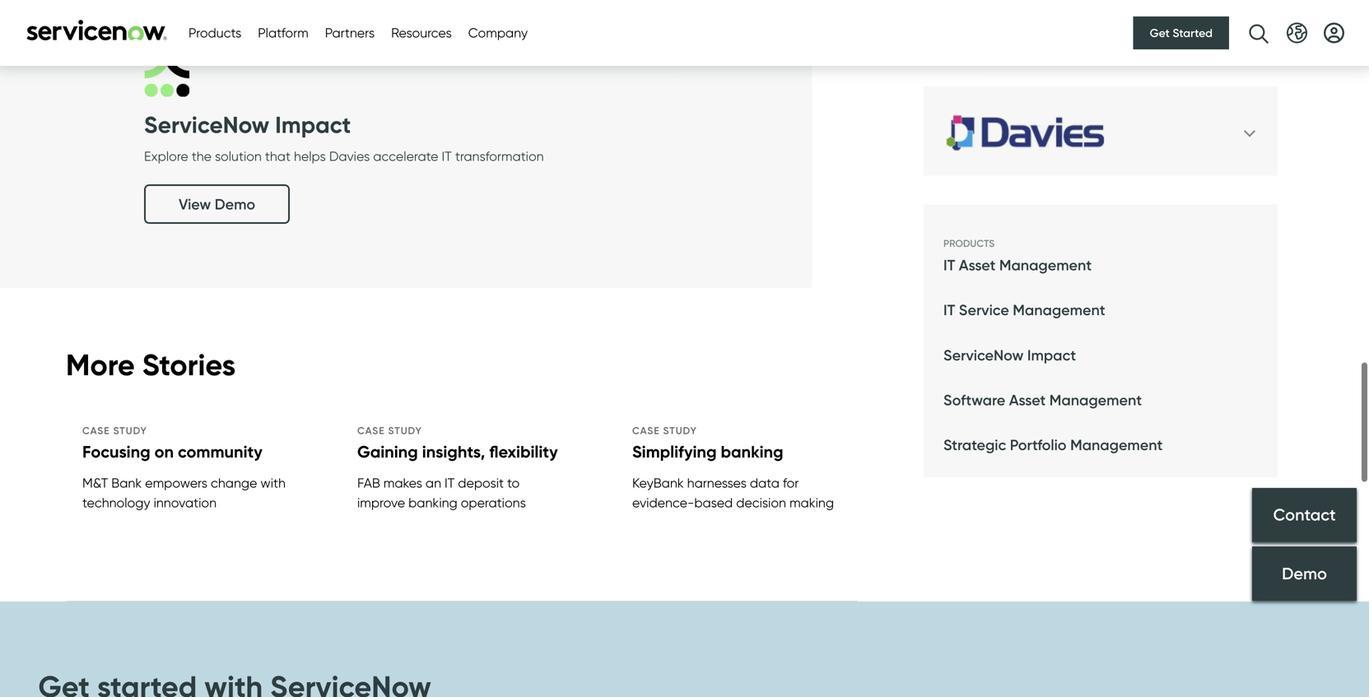 Task type: vqa. For each thing, say whether or not it's contained in the screenshot.
CUSTOMERS popup button
no



Task type: describe. For each thing, give the bounding box(es) containing it.
davies logo image
[[944, 106, 1108, 160]]

get started link
[[1134, 16, 1229, 49]]

bank
[[111, 475, 142, 491]]

the
[[192, 148, 212, 164]]

solution
[[215, 148, 262, 164]]

platform button
[[258, 23, 309, 43]]

fab makes an it deposit to improve banking operations
[[357, 475, 526, 511]]

demo link
[[1252, 547, 1357, 601]]

asset inside "products it asset management"
[[959, 256, 996, 274]]

an
[[426, 475, 441, 491]]

products it asset management
[[944, 238, 1092, 274]]

0 horizontal spatial servicenow
[[144, 110, 269, 139]]

it asset management link
[[944, 253, 1092, 278]]

contact
[[1273, 505, 1336, 525]]

harnesses
[[687, 475, 747, 491]]

technology
[[82, 495, 150, 511]]

0 vertical spatial impact
[[275, 110, 351, 139]]

accelerate
[[373, 148, 438, 164]]

it right the accelerate
[[442, 148, 452, 164]]

software
[[944, 391, 1006, 409]]

it inside "products it asset management"
[[944, 256, 955, 274]]

operations
[[461, 495, 526, 511]]

servicenow impact link
[[944, 343, 1076, 368]]

making
[[790, 495, 834, 511]]

company button
[[468, 23, 528, 43]]

strategic portfolio management
[[944, 436, 1163, 454]]

davies
[[329, 148, 370, 164]]

banking inside fab makes an it deposit to improve banking operations
[[409, 495, 458, 511]]

get started
[[1150, 26, 1213, 40]]

it service management link
[[944, 298, 1106, 323]]

more stories
[[66, 347, 236, 383]]

explore the solution that helps davies accelerate it transformation
[[144, 148, 544, 164]]

to
[[507, 475, 520, 491]]

with
[[261, 475, 286, 491]]

innovation
[[154, 495, 217, 511]]

it left service
[[944, 301, 955, 319]]

software asset management
[[944, 391, 1142, 409]]

1 vertical spatial servicenow
[[944, 346, 1024, 364]]

more
[[66, 347, 135, 383]]

management inside "products it asset management"
[[1000, 256, 1092, 274]]

improve
[[357, 495, 405, 511]]

empowers
[[145, 475, 208, 491]]

keybank harnesses data for evidence-based decision making
[[632, 475, 834, 511]]

1 vertical spatial servicenow impact
[[944, 346, 1076, 364]]

decision
[[736, 495, 786, 511]]



Task type: locate. For each thing, give the bounding box(es) containing it.
m&t
[[82, 475, 108, 491]]

0 vertical spatial demo
[[215, 195, 255, 213]]

community
[[178, 442, 263, 463]]

partners button
[[325, 23, 375, 43]]

software asset management link
[[944, 388, 1142, 413]]

1 horizontal spatial demo
[[1282, 564, 1327, 584]]

view demo
[[179, 195, 255, 213]]

1 vertical spatial asset
[[1009, 391, 1046, 409]]

explore
[[144, 148, 188, 164]]

transformation
[[455, 148, 544, 164]]

it inside fab makes an it deposit to improve banking operations
[[445, 475, 455, 491]]

insights,
[[422, 442, 485, 463]]

servicenow impact up solution
[[144, 110, 351, 139]]

impact up software asset management
[[1028, 346, 1076, 364]]

change
[[211, 475, 257, 491]]

0 horizontal spatial impact
[[275, 110, 351, 139]]

management right portfolio
[[1071, 436, 1163, 454]]

flexibility
[[489, 442, 558, 463]]

stories
[[142, 347, 236, 383]]

products
[[189, 25, 241, 41]]

technology icon image
[[144, 52, 189, 97]]

servicenow
[[144, 110, 269, 139], [944, 346, 1024, 364]]

fab
[[357, 475, 380, 491]]

resources
[[391, 25, 452, 41]]

servicenow impact down 'it service management' link
[[944, 346, 1076, 364]]

partners
[[325, 25, 375, 41]]

demo
[[215, 195, 255, 213], [1282, 564, 1327, 584]]

asset down products
[[959, 256, 996, 274]]

demo inside view demo link
[[215, 195, 255, 213]]

management
[[1000, 256, 1092, 274], [1013, 301, 1106, 319], [1050, 391, 1142, 409], [1071, 436, 1163, 454]]

deposit
[[458, 475, 504, 491]]

1 horizontal spatial servicenow
[[944, 346, 1024, 364]]

keybank
[[632, 475, 684, 491]]

it service management
[[944, 301, 1106, 319]]

banking
[[721, 442, 784, 463], [409, 495, 458, 511]]

management inside software asset management link
[[1050, 391, 1142, 409]]

servicenow image
[[25, 19, 169, 41]]

platform
[[258, 25, 309, 41]]

management up strategic portfolio management
[[1050, 391, 1142, 409]]

banking up data
[[721, 442, 784, 463]]

0 vertical spatial asset
[[959, 256, 996, 274]]

1 vertical spatial impact
[[1028, 346, 1076, 364]]

evidence-
[[632, 495, 694, 511]]

resources button
[[391, 23, 452, 43]]

1 horizontal spatial impact
[[1028, 346, 1076, 364]]

1 horizontal spatial servicenow impact
[[944, 346, 1076, 364]]

0 horizontal spatial asset
[[959, 256, 996, 274]]

servicenow impact
[[144, 110, 351, 139], [944, 346, 1076, 364]]

0 horizontal spatial banking
[[409, 495, 458, 511]]

management for service
[[1013, 301, 1106, 319]]

contact link
[[1252, 488, 1357, 543]]

1 vertical spatial demo
[[1282, 564, 1327, 584]]

simplifying
[[632, 442, 717, 463]]

makes
[[384, 475, 422, 491]]

it down products
[[944, 256, 955, 274]]

impact up the helps
[[275, 110, 351, 139]]

asset up portfolio
[[1009, 391, 1046, 409]]

management for portfolio
[[1071, 436, 1163, 454]]

management inside 'it service management' link
[[1013, 301, 1106, 319]]

it
[[442, 148, 452, 164], [944, 256, 955, 274], [944, 301, 955, 319], [445, 475, 455, 491]]

demo inside demo link
[[1282, 564, 1327, 584]]

management up the it service management at top
[[1000, 256, 1092, 274]]

started
[[1173, 26, 1213, 40]]

0 horizontal spatial demo
[[215, 195, 255, 213]]

for
[[783, 475, 799, 491]]

1 vertical spatial banking
[[409, 495, 458, 511]]

data
[[750, 475, 780, 491]]

gaining
[[357, 442, 418, 463]]

0 vertical spatial servicenow
[[144, 110, 269, 139]]

portfolio
[[1010, 436, 1067, 454]]

demo down contact link
[[1282, 564, 1327, 584]]

focusing on community
[[82, 442, 263, 463]]

management down it asset management link
[[1013, 301, 1106, 319]]

company
[[468, 25, 528, 41]]

0 vertical spatial servicenow impact
[[144, 110, 351, 139]]

gaining insights, flexibility
[[357, 442, 558, 463]]

0 vertical spatial banking
[[721, 442, 784, 463]]

focusing
[[82, 442, 150, 463]]

1 horizontal spatial asset
[[1009, 391, 1046, 409]]

servicenow down service
[[944, 346, 1024, 364]]

m&t bank empowers change with technology innovation
[[82, 475, 286, 511]]

strategic portfolio management link
[[944, 433, 1163, 458]]

get
[[1150, 26, 1170, 40]]

1 horizontal spatial banking
[[721, 442, 784, 463]]

products
[[944, 238, 995, 250]]

based
[[694, 495, 733, 511]]

management for asset
[[1050, 391, 1142, 409]]

simplifying banking
[[632, 442, 784, 463]]

demo right view
[[215, 195, 255, 213]]

that
[[265, 148, 291, 164]]

go to servicenow account image
[[1324, 23, 1345, 43]]

it right an
[[445, 475, 455, 491]]

management inside strategic portfolio management link
[[1071, 436, 1163, 454]]

servicenow up "the"
[[144, 110, 269, 139]]

view
[[179, 195, 211, 213]]

on
[[155, 442, 174, 463]]

select your country image
[[1287, 23, 1308, 43]]

asset
[[959, 256, 996, 274], [1009, 391, 1046, 409]]

helps
[[294, 148, 326, 164]]

impact
[[275, 110, 351, 139], [1028, 346, 1076, 364]]

banking down an
[[409, 495, 458, 511]]

products button
[[189, 23, 241, 43]]

view demo link
[[144, 185, 290, 224]]

service
[[959, 301, 1009, 319]]

0 horizontal spatial servicenow impact
[[144, 110, 351, 139]]

strategic
[[944, 436, 1006, 454]]



